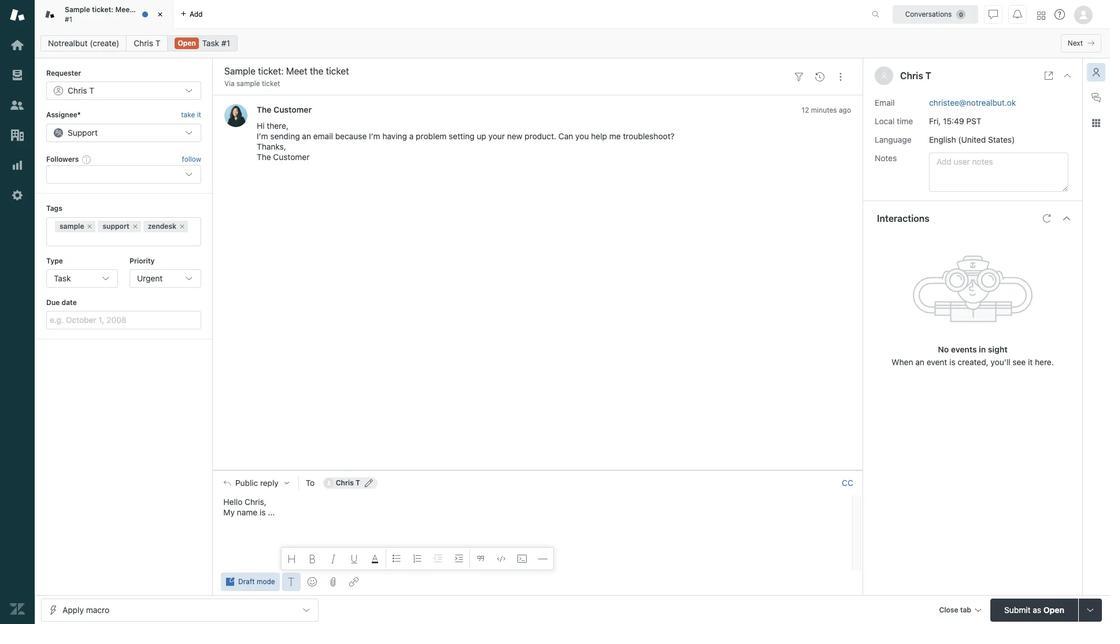 Task type: locate. For each thing, give the bounding box(es) containing it.
task inside popup button
[[54, 274, 71, 283]]

chris t down close icon
[[134, 38, 160, 48]]

chris t up time
[[900, 71, 932, 81]]

customer
[[274, 105, 312, 115], [273, 152, 310, 162]]

remove image right zendesk on the top left of page
[[179, 223, 186, 230]]

1 horizontal spatial it
[[1028, 357, 1033, 367]]

0 vertical spatial task
[[202, 38, 219, 48]]

tab
[[35, 0, 173, 29]]

t inside secondary element
[[155, 38, 160, 48]]

chris inside requester element
[[68, 86, 87, 96]]

zendesk support image
[[10, 8, 25, 23]]

0 vertical spatial open
[[178, 39, 196, 47]]

i'm
[[257, 132, 268, 141], [369, 132, 380, 141]]

2 remove image from the left
[[179, 223, 186, 230]]

the customer link
[[257, 105, 312, 115]]

because
[[335, 132, 367, 141]]

get help image
[[1055, 9, 1065, 20]]

setting
[[449, 132, 475, 141]]

code span (ctrl shift 5) image
[[497, 555, 506, 564]]

1 horizontal spatial #1
[[221, 38, 230, 48]]

cc
[[842, 478, 854, 488]]

button displays agent's chat status as invisible. image
[[989, 10, 998, 19]]

ticket:
[[92, 5, 113, 14]]

add
[[190, 10, 203, 18]]

public reply
[[235, 479, 279, 488]]

it right "see"
[[1028, 357, 1033, 367]]

an
[[302, 132, 311, 141], [916, 357, 925, 367]]

1 horizontal spatial i'm
[[369, 132, 380, 141]]

task inside secondary element
[[202, 38, 219, 48]]

mode
[[257, 578, 275, 586]]

0 horizontal spatial remove image
[[86, 223, 93, 230]]

0 horizontal spatial is
[[260, 508, 266, 517]]

email
[[875, 97, 895, 107]]

numbered list (cmd shift 7) image
[[413, 555, 422, 564]]

local time
[[875, 116, 913, 126]]

open right the as
[[1044, 605, 1065, 615]]

reporting image
[[10, 158, 25, 173]]

english
[[929, 134, 956, 144]]

t
[[155, 38, 160, 48], [926, 71, 932, 81], [89, 86, 94, 96], [356, 479, 360, 487]]

i'm down hi at the top left of page
[[257, 132, 268, 141]]

Add user notes text field
[[929, 152, 1069, 192]]

the down thanks,
[[257, 152, 271, 162]]

customer up there,
[[274, 105, 312, 115]]

customer down sending
[[273, 152, 310, 162]]

italic (cmd i) image
[[329, 555, 338, 564]]

zendesk products image
[[1038, 11, 1046, 19]]

ticket up the customer
[[262, 79, 280, 88]]

remove image left support
[[86, 223, 93, 230]]

the
[[257, 105, 272, 115], [257, 152, 271, 162]]

open
[[178, 39, 196, 47], [1044, 605, 1065, 615]]

0 horizontal spatial i'm
[[257, 132, 268, 141]]

task
[[202, 38, 219, 48], [54, 274, 71, 283]]

1 vertical spatial the
[[257, 152, 271, 162]]

next
[[1068, 39, 1083, 47]]

is right event
[[950, 357, 956, 367]]

it
[[197, 111, 201, 119], [1028, 357, 1033, 367]]

assignee*
[[46, 111, 81, 119]]

#1 down sample on the left of the page
[[65, 15, 72, 23]]

sample down tags
[[60, 222, 84, 230]]

the customer
[[257, 105, 312, 115]]

chris down the
[[134, 38, 153, 48]]

time
[[897, 116, 913, 126]]

having
[[383, 132, 407, 141]]

0 vertical spatial it
[[197, 111, 201, 119]]

0 vertical spatial is
[[950, 357, 956, 367]]

1 vertical spatial it
[[1028, 357, 1033, 367]]

0 horizontal spatial open
[[178, 39, 196, 47]]

task down type
[[54, 274, 71, 283]]

name
[[237, 508, 257, 517]]

meet
[[115, 5, 132, 14]]

see
[[1013, 357, 1026, 367]]

1 vertical spatial is
[[260, 508, 266, 517]]

task for task
[[54, 274, 71, 283]]

0 horizontal spatial task
[[54, 274, 71, 283]]

1 horizontal spatial is
[[950, 357, 956, 367]]

0 vertical spatial the
[[257, 105, 272, 115]]

chris
[[134, 38, 153, 48], [900, 71, 923, 81], [68, 86, 87, 96], [336, 479, 354, 487]]

an left "email"
[[302, 132, 311, 141]]

the up hi at the top left of page
[[257, 105, 272, 115]]

1 vertical spatial #1
[[221, 38, 230, 48]]

2 the from the top
[[257, 152, 271, 162]]

1 horizontal spatial ticket
[[262, 79, 280, 88]]

apps image
[[1092, 119, 1101, 128]]

1 vertical spatial an
[[916, 357, 925, 367]]

horizontal rule (cmd shift l) image
[[538, 555, 548, 564]]

due date
[[46, 298, 77, 307]]

sample ticket: meet the ticket #1
[[65, 5, 167, 23]]

add attachment image
[[328, 578, 338, 587]]

1 remove image from the left
[[86, 223, 93, 230]]

quote (cmd shift 9) image
[[476, 555, 485, 564]]

main element
[[0, 0, 35, 625]]

0 vertical spatial sample
[[237, 79, 260, 88]]

task #1
[[202, 38, 230, 48]]

apply macro
[[62, 605, 109, 615]]

1 horizontal spatial an
[[916, 357, 925, 367]]

urgent
[[137, 274, 163, 283]]

1 horizontal spatial task
[[202, 38, 219, 48]]

customers image
[[10, 98, 25, 113]]

chris t right christee@notrealbut.ok image
[[336, 479, 360, 487]]

1 horizontal spatial open
[[1044, 605, 1065, 615]]

get started image
[[10, 38, 25, 53]]

open left 'task #1'
[[178, 39, 196, 47]]

user image
[[881, 72, 888, 79], [882, 73, 887, 79]]

0 horizontal spatial sample
[[60, 222, 84, 230]]

0 horizontal spatial #1
[[65, 15, 72, 23]]

view more details image
[[1044, 71, 1054, 80]]

hello
[[223, 497, 243, 507]]

0 vertical spatial ticket
[[147, 5, 167, 14]]

local
[[875, 116, 895, 126]]

chris t down requester
[[68, 86, 94, 96]]

1 vertical spatial ticket
[[262, 79, 280, 88]]

1 horizontal spatial remove image
[[179, 223, 186, 230]]

sample right via at the top left of the page
[[237, 79, 260, 88]]

decrease indent (cmd [) image
[[434, 555, 443, 564]]

tabs tab list
[[35, 0, 860, 29]]

christee@notrealbut.ok
[[929, 97, 1016, 107]]

t down close icon
[[155, 38, 160, 48]]

customer context image
[[1092, 68, 1101, 77]]

task down the add
[[202, 38, 219, 48]]

close tab button
[[934, 599, 986, 624]]

1 vertical spatial task
[[54, 274, 71, 283]]

chris t
[[134, 38, 160, 48], [900, 71, 932, 81], [68, 86, 94, 96], [336, 479, 360, 487]]

ticket actions image
[[836, 72, 846, 81]]

headings image
[[287, 555, 297, 564]]

remove image
[[132, 223, 139, 230]]

0 vertical spatial #1
[[65, 15, 72, 23]]

ticket inside sample ticket: meet the ticket #1
[[147, 5, 167, 14]]

is left ...
[[260, 508, 266, 517]]

underline (cmd u) image
[[350, 555, 359, 564]]

task for task #1
[[202, 38, 219, 48]]

follow button
[[182, 154, 201, 165]]

when
[[892, 357, 913, 367]]

displays possible ticket submission types image
[[1086, 606, 1095, 615]]

hi
[[257, 121, 265, 131]]

close image
[[154, 9, 166, 20]]

1 vertical spatial customer
[[273, 152, 310, 162]]

support
[[68, 128, 98, 138]]

t up fri,
[[926, 71, 932, 81]]

is
[[950, 357, 956, 367], [260, 508, 266, 517]]

it right take in the top left of the page
[[197, 111, 201, 119]]

Subject field
[[222, 64, 787, 78]]

followers
[[46, 155, 79, 164]]

0 vertical spatial an
[[302, 132, 311, 141]]

thanks,
[[257, 142, 286, 152]]

0 horizontal spatial an
[[302, 132, 311, 141]]

1 the from the top
[[257, 105, 272, 115]]

draft mode
[[238, 578, 275, 586]]

ticket right the
[[147, 5, 167, 14]]

take
[[181, 111, 195, 119]]

insert emojis image
[[308, 578, 317, 587]]

0 horizontal spatial it
[[197, 111, 201, 119]]

organizations image
[[10, 128, 25, 143]]

bold (cmd b) image
[[308, 555, 317, 564]]

chris t inside secondary element
[[134, 38, 160, 48]]

requester
[[46, 69, 81, 77]]

chris right christee@notrealbut.ok image
[[336, 479, 354, 487]]

i'm left having
[[369, 132, 380, 141]]

christee@notrealbut.ok image
[[324, 479, 334, 488]]

remove image
[[86, 223, 93, 230], [179, 223, 186, 230]]

tab
[[960, 606, 972, 614]]

next button
[[1061, 34, 1102, 53]]

chris down requester
[[68, 86, 87, 96]]

ticket
[[147, 5, 167, 14], [262, 79, 280, 88]]

in
[[979, 344, 986, 354]]

#1 up via at the top left of the page
[[221, 38, 230, 48]]

(create)
[[90, 38, 119, 48]]

#1
[[65, 15, 72, 23], [221, 38, 230, 48]]

0 horizontal spatial ticket
[[147, 5, 167, 14]]

an left event
[[916, 357, 925, 367]]



Task type: vqa. For each thing, say whether or not it's contained in the screenshot.
the ticket in The Sample Ticket: Meet The Ticket #1
no



Task type: describe. For each thing, give the bounding box(es) containing it.
to
[[306, 478, 315, 488]]

type
[[46, 257, 63, 265]]

t left edit user icon
[[356, 479, 360, 487]]

you'll
[[991, 357, 1011, 367]]

notifications image
[[1013, 10, 1022, 19]]

pst
[[967, 116, 982, 126]]

hide composer image
[[533, 466, 542, 475]]

secondary element
[[35, 32, 1110, 55]]

reply
[[260, 479, 279, 488]]

1 horizontal spatial sample
[[237, 79, 260, 88]]

assignee* element
[[46, 124, 201, 142]]

the
[[134, 5, 145, 14]]

sample
[[65, 5, 90, 14]]

public
[[235, 479, 258, 488]]

support
[[103, 222, 129, 230]]

priority
[[130, 257, 155, 265]]

troubleshoot?
[[623, 132, 675, 141]]

macro
[[86, 605, 109, 615]]

task button
[[46, 269, 118, 288]]

urgent button
[[130, 269, 201, 288]]

submit as open
[[1005, 605, 1065, 615]]

product.
[[525, 132, 556, 141]]

your
[[489, 132, 505, 141]]

fri, 15:49 pst
[[929, 116, 982, 126]]

tab containing sample ticket: meet the ticket
[[35, 0, 173, 29]]

chris,
[[245, 497, 266, 507]]

a
[[409, 132, 414, 141]]

as
[[1033, 605, 1042, 615]]

there,
[[267, 121, 289, 131]]

chris inside secondary element
[[134, 38, 153, 48]]

help
[[591, 132, 607, 141]]

an inside hi there, i'm sending an email because i'm having a problem setting up your new product. can you help me troubleshoot? thanks, the customer
[[302, 132, 311, 141]]

conversations
[[905, 10, 952, 18]]

an inside no events in sight when an event is created, you'll see it here.
[[916, 357, 925, 367]]

via
[[224, 79, 235, 88]]

me
[[609, 132, 621, 141]]

is inside the hello chris, my name is ...
[[260, 508, 266, 517]]

avatar image
[[224, 104, 248, 127]]

12 minutes ago text field
[[802, 106, 851, 115]]

it inside no events in sight when an event is created, you'll see it here.
[[1028, 357, 1033, 367]]

language
[[875, 134, 912, 144]]

admin image
[[10, 188, 25, 203]]

chris t inside requester element
[[68, 86, 94, 96]]

ago
[[839, 106, 851, 115]]

apply
[[62, 605, 84, 615]]

can
[[559, 132, 573, 141]]

sending
[[270, 132, 300, 141]]

minutes
[[811, 106, 837, 115]]

interactions
[[877, 213, 930, 224]]

filter image
[[795, 72, 804, 81]]

close tab
[[939, 606, 972, 614]]

zendesk image
[[10, 602, 25, 617]]

sight
[[988, 344, 1008, 354]]

it inside take it button
[[197, 111, 201, 119]]

chris t link
[[126, 35, 168, 51]]

notrealbut (create)
[[48, 38, 119, 48]]

fri,
[[929, 116, 941, 126]]

followers element
[[46, 165, 201, 184]]

#1 inside secondary element
[[221, 38, 230, 48]]

bulleted list (cmd shift 8) image
[[392, 555, 401, 564]]

no events in sight when an event is created, you'll see it here.
[[892, 344, 1054, 367]]

draft
[[238, 578, 255, 586]]

due
[[46, 298, 60, 307]]

2 i'm from the left
[[369, 132, 380, 141]]

notrealbut
[[48, 38, 88, 48]]

zendesk
[[148, 222, 176, 230]]

date
[[62, 298, 77, 307]]

remove image for sample
[[86, 223, 93, 230]]

is inside no events in sight when an event is created, you'll see it here.
[[950, 357, 956, 367]]

close image
[[1063, 71, 1072, 80]]

t up support
[[89, 86, 94, 96]]

the inside hi there, i'm sending an email because i'm having a problem setting up your new product. can you help me troubleshoot? thanks, the customer
[[257, 152, 271, 162]]

events image
[[815, 72, 825, 81]]

notrealbut (create) button
[[40, 35, 127, 51]]

1 i'm from the left
[[257, 132, 268, 141]]

email
[[313, 132, 333, 141]]

12 minutes ago
[[802, 106, 851, 115]]

submit
[[1005, 605, 1031, 615]]

hi there, i'm sending an email because i'm having a problem setting up your new product. can you help me troubleshoot? thanks, the customer
[[257, 121, 675, 162]]

events
[[951, 344, 977, 354]]

views image
[[10, 68, 25, 83]]

states)
[[988, 134, 1015, 144]]

take it button
[[181, 110, 201, 121]]

via sample ticket
[[224, 79, 280, 88]]

public reply button
[[213, 471, 298, 495]]

Public reply composer Draft mode text field
[[219, 495, 849, 520]]

12
[[802, 106, 809, 115]]

1 vertical spatial sample
[[60, 222, 84, 230]]

created,
[[958, 357, 989, 367]]

tags
[[46, 204, 62, 213]]

take it
[[181, 111, 201, 119]]

(united
[[958, 134, 986, 144]]

increase indent (cmd ]) image
[[454, 555, 464, 564]]

new
[[507, 132, 523, 141]]

hello chris, my name is ...
[[223, 497, 275, 517]]

here.
[[1035, 357, 1054, 367]]

follow
[[182, 155, 201, 164]]

edit user image
[[365, 479, 373, 487]]

chris up time
[[900, 71, 923, 81]]

notes
[[875, 153, 897, 163]]

customer inside hi there, i'm sending an email because i'm having a problem setting up your new product. can you help me troubleshoot? thanks, the customer
[[273, 152, 310, 162]]

draft mode button
[[221, 573, 280, 592]]

add link (cmd k) image
[[349, 578, 358, 587]]

0 vertical spatial customer
[[274, 105, 312, 115]]

requester element
[[46, 82, 201, 100]]

remove image for zendesk
[[179, 223, 186, 230]]

#1 inside sample ticket: meet the ticket #1
[[65, 15, 72, 23]]

open inside secondary element
[[178, 39, 196, 47]]

no
[[938, 344, 949, 354]]

1 vertical spatial open
[[1044, 605, 1065, 615]]

...
[[268, 508, 275, 517]]

Due date field
[[46, 311, 201, 330]]

up
[[477, 132, 486, 141]]

problem
[[416, 132, 447, 141]]

format text image
[[287, 578, 296, 587]]

code block (ctrl shift 6) image
[[517, 555, 527, 564]]

cc button
[[842, 478, 854, 488]]

info on adding followers image
[[82, 155, 92, 164]]

15:49
[[943, 116, 964, 126]]



